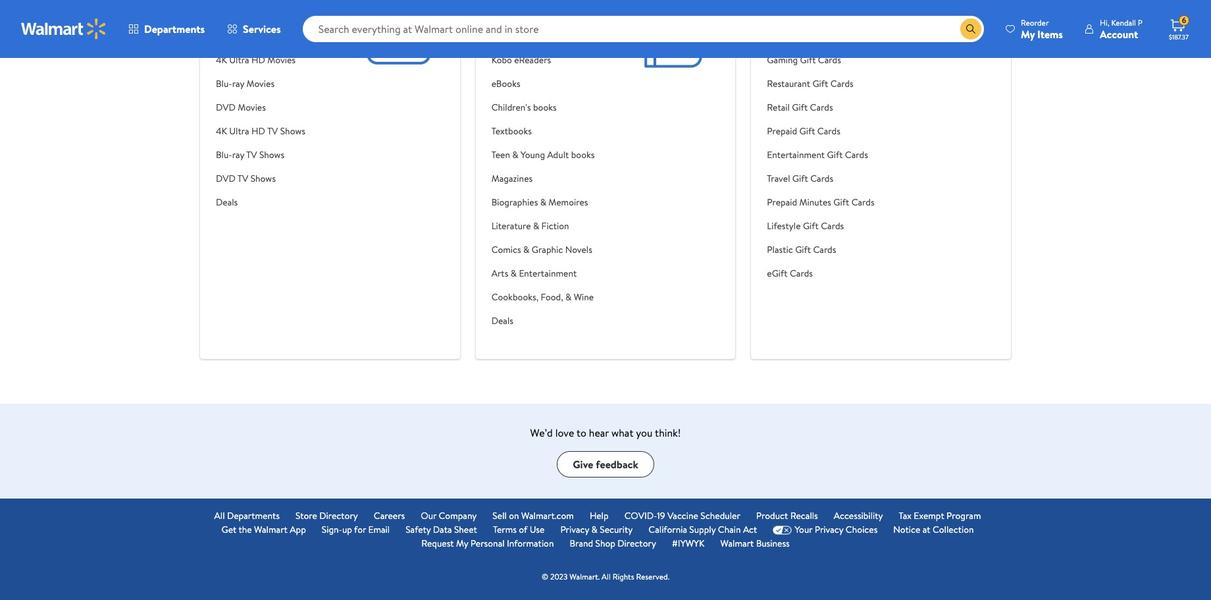 Task type: describe. For each thing, give the bounding box(es) containing it.
shop all
[[216, 30, 249, 43]]

ultra for 4k ultra hd tv shows
[[229, 124, 249, 138]]

travel gift cards
[[768, 172, 834, 185]]

supply
[[690, 523, 716, 536]]

literature & fiction
[[492, 219, 569, 233]]

0 vertical spatial tv
[[267, 124, 278, 138]]

entertainment gift cards link
[[768, 143, 875, 167]]

cards up gaming gift cards
[[786, 30, 809, 43]]

books inside "link"
[[533, 101, 557, 114]]

2 horizontal spatial all
[[602, 571, 611, 582]]

blu- for blu-ray movies
[[216, 77, 232, 90]]

gift for entertainment
[[828, 148, 843, 161]]

app
[[290, 523, 306, 536]]

sign-up for email link
[[322, 523, 390, 537]]

ereaders
[[515, 53, 551, 67]]

textbooks
[[492, 124, 532, 138]]

all inside shop all "link"
[[238, 30, 249, 43]]

my inside notice at collection request my personal information
[[456, 537, 469, 550]]

kobo ereaders link
[[492, 48, 595, 72]]

entertainment gift cards
[[768, 148, 869, 161]]

gift for gaming
[[801, 53, 816, 67]]

cards for entertainment gift cards
[[846, 148, 869, 161]]

retail gift cards link
[[768, 96, 875, 119]]

privacy & security link
[[561, 523, 633, 537]]

what
[[612, 425, 634, 440]]

covid-
[[625, 509, 658, 522]]

comics
[[492, 243, 522, 256]]

young
[[521, 148, 545, 161]]

2 horizontal spatial shop
[[596, 537, 616, 550]]

terms
[[493, 523, 517, 536]]

© 2023 walmart. all rights reserved.
[[542, 571, 670, 582]]

adult
[[548, 148, 569, 161]]

sell on walmart.com link
[[493, 509, 574, 523]]

our
[[421, 509, 437, 522]]

& left wine
[[566, 290, 572, 304]]

departments button
[[117, 13, 216, 45]]

restaurant gift cards link
[[768, 72, 875, 96]]

lifestyle gift cards link
[[768, 214, 875, 238]]

1 vertical spatial entertainment
[[519, 267, 577, 280]]

gift for plastic
[[796, 243, 812, 256]]

choices
[[846, 523, 878, 536]]

prepaid gift cards
[[768, 124, 841, 138]]

notice at collection link
[[894, 523, 975, 537]]

terms of use link
[[493, 523, 545, 537]]

biographies & memoires link
[[492, 190, 595, 214]]

hear
[[589, 425, 609, 440]]

we'd love to hear what you think!
[[531, 425, 681, 440]]

walmart image
[[21, 18, 107, 40]]

prepaid minutes gift cards
[[768, 196, 875, 209]]

children's books link
[[492, 96, 595, 119]]

cookbooks,
[[492, 290, 539, 304]]

Search search field
[[303, 16, 985, 42]]

fiction
[[542, 219, 569, 233]]

2 vertical spatial books
[[572, 148, 595, 161]]

1 privacy from the left
[[561, 523, 590, 536]]

biographies
[[492, 196, 538, 209]]

plastic
[[768, 243, 794, 256]]

plastic gift cards
[[768, 243, 837, 256]]

act
[[744, 523, 758, 536]]

security
[[600, 523, 633, 536]]

1 horizontal spatial deals link
[[492, 309, 595, 333]]

tv inside "link"
[[246, 148, 257, 161]]

walmart.
[[570, 571, 600, 582]]

kobo ereaders
[[492, 53, 551, 67]]

shop all books link
[[492, 24, 595, 48]]

arts & entertainment link
[[492, 261, 595, 285]]

6
[[1183, 15, 1187, 26]]

up
[[342, 523, 352, 536]]

company
[[439, 509, 477, 522]]

give
[[573, 457, 594, 471]]

& for comics
[[524, 243, 530, 256]]

$187.37
[[1170, 32, 1189, 41]]

6 $187.37
[[1170, 15, 1189, 41]]

arts & entertainment
[[492, 267, 577, 280]]

shows inside "link"
[[259, 148, 285, 161]]

gift for lifestyle
[[803, 219, 819, 233]]

walmart business
[[721, 537, 790, 550]]

covid-19 vaccine scheduler
[[625, 509, 741, 522]]

teen & young adult books
[[492, 148, 595, 161]]

movies inside dvd movies link
[[238, 101, 266, 114]]

4k ultra hd movies
[[216, 53, 296, 67]]

california supply chain act link
[[649, 523, 758, 537]]

gaming gift cards link
[[768, 48, 875, 72]]

shop all books
[[492, 30, 549, 43]]

restaurant gift cards
[[768, 77, 854, 90]]

blu-ray movies link
[[216, 72, 306, 96]]

we'd
[[531, 425, 553, 440]]

my inside reorder my items
[[1022, 27, 1036, 41]]

your privacy choices
[[795, 523, 878, 536]]

business
[[757, 537, 790, 550]]

exempt
[[914, 509, 945, 522]]

safety data sheet link
[[406, 523, 477, 537]]

egift
[[768, 267, 788, 280]]

ray for tv
[[232, 148, 244, 161]]

plastic gift cards link
[[768, 238, 875, 261]]

product recalls
[[757, 509, 819, 522]]

prepaid for prepaid gift cards
[[768, 124, 798, 138]]

cards for restaurant gift cards
[[831, 77, 854, 90]]

gift for prepaid
[[800, 124, 816, 138]]

gift inside prepaid minutes gift cards link
[[834, 196, 850, 209]]

1 vertical spatial walmart
[[721, 537, 754, 550]]

gift for retail
[[793, 101, 808, 114]]

dvd movies
[[216, 101, 266, 114]]

store directory link
[[296, 509, 358, 523]]

store
[[296, 509, 317, 522]]

0 horizontal spatial deals link
[[216, 190, 306, 214]]

movies inside blu-ray movies link
[[247, 77, 275, 90]]

literature
[[492, 219, 531, 233]]

4k ultra hd tv shows link
[[216, 119, 306, 143]]

& for teen
[[513, 148, 519, 161]]

scheduler
[[701, 509, 741, 522]]

ebooks
[[492, 77, 521, 90]]

reserved.
[[637, 571, 670, 582]]

cards for lifestyle gift cards
[[821, 219, 845, 233]]

4k ultra hd movies link
[[216, 48, 306, 72]]

cards for gaming gift cards
[[819, 53, 842, 67]]

walmart business link
[[721, 537, 790, 551]]



Task type: vqa. For each thing, say whether or not it's contained in the screenshot.
hear
yes



Task type: locate. For each thing, give the bounding box(es) containing it.
0 vertical spatial entertainment
[[768, 148, 825, 161]]

dvd for dvd movies
[[216, 101, 236, 114]]

deals down cookbooks,
[[492, 314, 514, 327]]

0 horizontal spatial directory
[[320, 509, 358, 522]]

0 vertical spatial shows
[[280, 124, 306, 138]]

0 vertical spatial deals
[[216, 196, 238, 209]]

teen
[[492, 148, 510, 161]]

travel
[[768, 172, 791, 185]]

& up the literature & fiction link
[[541, 196, 547, 209]]

0 horizontal spatial entertainment
[[519, 267, 577, 280]]

2 4k from the top
[[216, 124, 227, 138]]

at
[[923, 523, 931, 536]]

prepaid gift cards link
[[768, 119, 875, 143]]

lifestyle gift cards
[[768, 219, 845, 233]]

brand
[[570, 537, 594, 550]]

1 horizontal spatial all
[[238, 30, 249, 43]]

1 vertical spatial tv
[[246, 148, 257, 161]]

0 vertical spatial ultra
[[229, 53, 249, 67]]

0 vertical spatial movies
[[268, 53, 296, 67]]

0 horizontal spatial departments
[[144, 22, 205, 36]]

covid-19 vaccine scheduler link
[[625, 509, 741, 523]]

cards down plastic gift cards
[[790, 267, 813, 280]]

ray inside "link"
[[232, 148, 244, 161]]

ultra
[[229, 53, 249, 67], [229, 124, 249, 138]]

2 vertical spatial all
[[602, 571, 611, 582]]

store directory
[[296, 509, 358, 522]]

prepaid down retail
[[768, 124, 798, 138]]

0 vertical spatial blu-
[[216, 77, 232, 90]]

1 vertical spatial departments
[[227, 509, 280, 522]]

& right arts
[[511, 267, 517, 280]]

2 ultra from the top
[[229, 124, 249, 138]]

©
[[542, 571, 549, 582]]

0 horizontal spatial all
[[214, 509, 225, 522]]

gift right plastic
[[796, 243, 812, 256]]

dvd down blu-ray tv shows
[[216, 172, 236, 185]]

2 privacy from the left
[[815, 523, 844, 536]]

gift for travel
[[793, 172, 809, 185]]

get the walmart app link
[[222, 523, 306, 537]]

2 vertical spatial tv
[[238, 172, 249, 185]]

0 horizontal spatial shop
[[216, 30, 236, 43]]

blu- inside "link"
[[216, 148, 232, 161]]

cards down retail gift cards "link"
[[818, 124, 841, 138]]

cards down lifestyle gift cards link
[[814, 243, 837, 256]]

cards down gaming gift cards link
[[831, 77, 854, 90]]

1 vertical spatial 4k
[[216, 124, 227, 138]]

shop for shop all books
[[492, 30, 512, 43]]

1 vertical spatial ray
[[232, 148, 244, 161]]

0 vertical spatial departments
[[144, 22, 205, 36]]

accessibility link
[[834, 509, 884, 523]]

walmart right the
[[254, 523, 288, 536]]

gift for restaurant
[[813, 77, 829, 90]]

accessibility
[[834, 509, 884, 522]]

1 vertical spatial directory
[[618, 537, 657, 550]]

1 horizontal spatial deals
[[492, 314, 514, 327]]

all inside all departments link
[[214, 509, 225, 522]]

walmart down chain at the right bottom of the page
[[721, 537, 754, 550]]

gift inside gift cards link
[[768, 30, 783, 43]]

shop down privacy & security
[[596, 537, 616, 550]]

teen & young adult books link
[[492, 143, 595, 167]]

2 ray from the top
[[232, 148, 244, 161]]

feedback
[[596, 457, 639, 471]]

2 dvd from the top
[[216, 172, 236, 185]]

cards inside "link"
[[811, 101, 834, 114]]

tv down dvd movies link
[[267, 124, 278, 138]]

search icon image
[[966, 24, 977, 34]]

deals link down 'cookbooks, food, & wine'
[[492, 309, 595, 333]]

1 horizontal spatial privacy
[[815, 523, 844, 536]]

gift inside 'entertainment gift cards' link
[[828, 148, 843, 161]]

help
[[590, 509, 609, 522]]

2023
[[551, 571, 568, 582]]

give feedback button
[[557, 451, 655, 478]]

1 horizontal spatial walmart
[[721, 537, 754, 550]]

gift inside prepaid gift cards link
[[800, 124, 816, 138]]

shop left the services
[[216, 30, 236, 43]]

hd inside 4k ultra hd movies link
[[252, 53, 265, 67]]

1 4k from the top
[[216, 53, 227, 67]]

& left fiction
[[533, 219, 540, 233]]

information
[[507, 537, 554, 550]]

notice
[[894, 523, 921, 536]]

0 vertical spatial deals link
[[216, 190, 306, 214]]

privacy choices icon image
[[774, 525, 793, 535]]

directory inside brand shop directory link
[[618, 537, 657, 550]]

2 vertical spatial shows
[[251, 172, 276, 185]]

movies inside 4k ultra hd movies link
[[268, 53, 296, 67]]

gift right travel
[[793, 172, 809, 185]]

product
[[757, 509, 789, 522]]

all departments
[[214, 509, 280, 522]]

tv down blu-ray tv shows
[[238, 172, 249, 185]]

hd up blu-ray movies link
[[252, 53, 265, 67]]

& for privacy
[[592, 523, 598, 536]]

shop inside "link"
[[216, 30, 236, 43]]

0 vertical spatial prepaid
[[768, 124, 798, 138]]

walmart.com
[[522, 509, 574, 522]]

all departments link
[[214, 509, 280, 523]]

give feedback
[[573, 457, 639, 471]]

4k down dvd movies
[[216, 124, 227, 138]]

shows down blu-ray tv shows "link" on the top of the page
[[251, 172, 276, 185]]

directory inside store directory link
[[320, 509, 358, 522]]

for
[[354, 523, 366, 536]]

ultra down dvd movies
[[229, 124, 249, 138]]

1 ray from the top
[[232, 77, 244, 90]]

shop left all at the top left of page
[[492, 30, 512, 43]]

cookbooks, food, & wine
[[492, 290, 594, 304]]

gift inside lifestyle gift cards link
[[803, 219, 819, 233]]

0 vertical spatial books
[[525, 30, 549, 43]]

1 dvd from the top
[[216, 101, 236, 114]]

cards up plastic gift cards link
[[821, 219, 845, 233]]

2 hd from the top
[[252, 124, 265, 138]]

sell on walmart.com
[[493, 509, 574, 522]]

children's
[[492, 101, 531, 114]]

all left rights
[[602, 571, 611, 582]]

1 horizontal spatial departments
[[227, 509, 280, 522]]

1 ultra from the top
[[229, 53, 249, 67]]

privacy
[[561, 523, 590, 536], [815, 523, 844, 536]]

egift cards link
[[768, 261, 875, 285]]

services button
[[216, 13, 292, 45]]

p
[[1139, 17, 1143, 28]]

& down "help"
[[592, 523, 598, 536]]

movies up blu-ray movies link
[[268, 53, 296, 67]]

children's books
[[492, 101, 557, 114]]

directory down security
[[618, 537, 657, 550]]

0 vertical spatial directory
[[320, 509, 358, 522]]

privacy up the brand
[[561, 523, 590, 536]]

gift down minutes
[[803, 219, 819, 233]]

my down "sheet"
[[456, 537, 469, 550]]

blu- for blu-ray tv shows
[[216, 148, 232, 161]]

hd for movies
[[252, 53, 265, 67]]

&
[[513, 148, 519, 161], [541, 196, 547, 209], [533, 219, 540, 233], [524, 243, 530, 256], [511, 267, 517, 280], [566, 290, 572, 304], [592, 523, 598, 536]]

1 prepaid from the top
[[768, 124, 798, 138]]

email
[[368, 523, 390, 536]]

product recalls link
[[757, 509, 819, 523]]

terms of use
[[493, 523, 545, 536]]

1 horizontal spatial shop
[[492, 30, 512, 43]]

0 vertical spatial 4k
[[216, 53, 227, 67]]

our company
[[421, 509, 477, 522]]

restaurant
[[768, 77, 811, 90]]

cards down prepaid gift cards link
[[846, 148, 869, 161]]

1 vertical spatial hd
[[252, 124, 265, 138]]

entertainment
[[768, 148, 825, 161], [519, 267, 577, 280]]

food,
[[541, 290, 564, 304]]

1 horizontal spatial directory
[[618, 537, 657, 550]]

prepaid minutes gift cards link
[[768, 190, 875, 214]]

shows
[[280, 124, 306, 138], [259, 148, 285, 161], [251, 172, 276, 185]]

comics & graphic novels
[[492, 243, 593, 256]]

1 vertical spatial ultra
[[229, 124, 249, 138]]

1 vertical spatial my
[[456, 537, 469, 550]]

& right "comics"
[[524, 243, 530, 256]]

privacy right your
[[815, 523, 844, 536]]

deals down dvd tv shows
[[216, 196, 238, 209]]

1 vertical spatial deals
[[492, 314, 514, 327]]

on
[[509, 509, 519, 522]]

all up 'get'
[[214, 509, 225, 522]]

memoires
[[549, 196, 589, 209]]

shows down dvd movies link
[[280, 124, 306, 138]]

4k for 4k ultra hd tv shows
[[216, 124, 227, 138]]

cards for travel gift cards
[[811, 172, 834, 185]]

walmart inside tax exempt program get the walmart app
[[254, 523, 288, 536]]

cards up prepaid minutes gift cards
[[811, 172, 834, 185]]

books right all at the top left of page
[[525, 30, 549, 43]]

0 horizontal spatial walmart
[[254, 523, 288, 536]]

request
[[422, 537, 454, 550]]

ray up dvd movies
[[232, 77, 244, 90]]

1 hd from the top
[[252, 53, 265, 67]]

gift up gaming
[[768, 30, 783, 43]]

hd down dvd movies link
[[252, 124, 265, 138]]

all up 4k ultra hd movies
[[238, 30, 249, 43]]

books up textbooks link
[[533, 101, 557, 114]]

prepaid up lifestyle
[[768, 196, 798, 209]]

& right teen
[[513, 148, 519, 161]]

& for biographies
[[541, 196, 547, 209]]

our company link
[[421, 509, 477, 523]]

tv up dvd tv shows
[[246, 148, 257, 161]]

cards for prepaid gift cards
[[818, 124, 841, 138]]

directory up sign-
[[320, 509, 358, 522]]

1 vertical spatial blu-
[[216, 148, 232, 161]]

brand shop directory
[[570, 537, 657, 550]]

safety data sheet
[[406, 523, 477, 536]]

ultra for 4k ultra hd movies
[[229, 53, 249, 67]]

4k down shop all
[[216, 53, 227, 67]]

deals link
[[216, 190, 306, 214], [492, 309, 595, 333]]

gift inside retail gift cards "link"
[[793, 101, 808, 114]]

1 vertical spatial prepaid
[[768, 196, 798, 209]]

gift down gaming gift cards link
[[813, 77, 829, 90]]

0 vertical spatial dvd
[[216, 101, 236, 114]]

1 vertical spatial books
[[533, 101, 557, 114]]

blu- up dvd movies
[[216, 77, 232, 90]]

2 vertical spatial movies
[[238, 101, 266, 114]]

& for literature
[[533, 219, 540, 233]]

gift inside gaming gift cards link
[[801, 53, 816, 67]]

entertainment down graphic
[[519, 267, 577, 280]]

0 vertical spatial walmart
[[254, 523, 288, 536]]

books
[[525, 30, 549, 43], [533, 101, 557, 114], [572, 148, 595, 161]]

0 vertical spatial my
[[1022, 27, 1036, 41]]

1 vertical spatial all
[[214, 509, 225, 522]]

cards for retail gift cards
[[811, 101, 834, 114]]

1 blu- from the top
[[216, 77, 232, 90]]

blu-ray tv shows link
[[216, 143, 306, 167]]

ultra up blu-ray movies
[[229, 53, 249, 67]]

books right "adult"
[[572, 148, 595, 161]]

of
[[519, 523, 528, 536]]

0 vertical spatial ray
[[232, 77, 244, 90]]

& for arts
[[511, 267, 517, 280]]

1 vertical spatial shows
[[259, 148, 285, 161]]

departments up the
[[227, 509, 280, 522]]

4k for 4k ultra hd movies
[[216, 53, 227, 67]]

cards up prepaid gift cards link
[[811, 101, 834, 114]]

walmart
[[254, 523, 288, 536], [721, 537, 754, 550]]

gift right retail
[[793, 101, 808, 114]]

2 prepaid from the top
[[768, 196, 798, 209]]

ray up dvd tv shows
[[232, 148, 244, 161]]

cards down gift cards link
[[819, 53, 842, 67]]

dvd down blu-ray movies
[[216, 101, 236, 114]]

1 horizontal spatial entertainment
[[768, 148, 825, 161]]

gift down retail gift cards
[[800, 124, 816, 138]]

prepaid for prepaid minutes gift cards
[[768, 196, 798, 209]]

#iywyk link
[[672, 537, 705, 551]]

cookbooks, food, & wine link
[[492, 285, 595, 309]]

shop for shop all
[[216, 30, 236, 43]]

movies down 4k ultra hd movies link
[[247, 77, 275, 90]]

directory
[[320, 509, 358, 522], [618, 537, 657, 550]]

deals link down dvd tv shows
[[216, 190, 306, 214]]

get
[[222, 523, 237, 536]]

gift
[[768, 30, 783, 43], [801, 53, 816, 67], [813, 77, 829, 90], [793, 101, 808, 114], [800, 124, 816, 138], [828, 148, 843, 161], [793, 172, 809, 185], [834, 196, 850, 209], [803, 219, 819, 233], [796, 243, 812, 256]]

arts
[[492, 267, 509, 280]]

collection
[[933, 523, 975, 536]]

departments inside dropdown button
[[144, 22, 205, 36]]

blu-ray movies
[[216, 77, 275, 90]]

0 horizontal spatial deals
[[216, 196, 238, 209]]

shows down 4k ultra hd tv shows
[[259, 148, 285, 161]]

shop
[[216, 30, 236, 43], [492, 30, 512, 43], [596, 537, 616, 550]]

gift down prepaid gift cards link
[[828, 148, 843, 161]]

0 vertical spatial hd
[[252, 53, 265, 67]]

1 vertical spatial deals link
[[492, 309, 595, 333]]

ray for movies
[[232, 77, 244, 90]]

use
[[530, 523, 545, 536]]

the
[[239, 523, 252, 536]]

dvd for dvd tv shows
[[216, 172, 236, 185]]

Walmart Site-Wide search field
[[303, 16, 985, 42]]

cards right minutes
[[852, 196, 875, 209]]

help link
[[590, 509, 609, 523]]

movies down blu-ray movies
[[238, 101, 266, 114]]

gift right minutes
[[834, 196, 850, 209]]

gift inside plastic gift cards link
[[796, 243, 812, 256]]

hd for tv
[[252, 124, 265, 138]]

0 horizontal spatial privacy
[[561, 523, 590, 536]]

0 vertical spatial all
[[238, 30, 249, 43]]

cards for plastic gift cards
[[814, 243, 837, 256]]

hd inside 4k ultra hd tv shows link
[[252, 124, 265, 138]]

shop all link
[[216, 24, 306, 48]]

kendall
[[1112, 17, 1137, 28]]

1 vertical spatial dvd
[[216, 172, 236, 185]]

your privacy choices link
[[774, 523, 878, 537]]

gift up restaurant gift cards
[[801, 53, 816, 67]]

2 blu- from the top
[[216, 148, 232, 161]]

departments left shop all
[[144, 22, 205, 36]]

gift inside restaurant gift cards link
[[813, 77, 829, 90]]

retail gift cards
[[768, 101, 834, 114]]

1 horizontal spatial my
[[1022, 27, 1036, 41]]

blu- up dvd tv shows
[[216, 148, 232, 161]]

love
[[556, 425, 575, 440]]

1 vertical spatial movies
[[247, 77, 275, 90]]

entertainment up travel gift cards
[[768, 148, 825, 161]]

gift inside travel gift cards link
[[793, 172, 809, 185]]

prepaid
[[768, 124, 798, 138], [768, 196, 798, 209]]

0 horizontal spatial my
[[456, 537, 469, 550]]

my left 'items'
[[1022, 27, 1036, 41]]

cards
[[786, 30, 809, 43], [819, 53, 842, 67], [831, 77, 854, 90], [811, 101, 834, 114], [818, 124, 841, 138], [846, 148, 869, 161], [811, 172, 834, 185], [852, 196, 875, 209], [821, 219, 845, 233], [814, 243, 837, 256], [790, 267, 813, 280]]

hi,
[[1101, 17, 1110, 28]]



